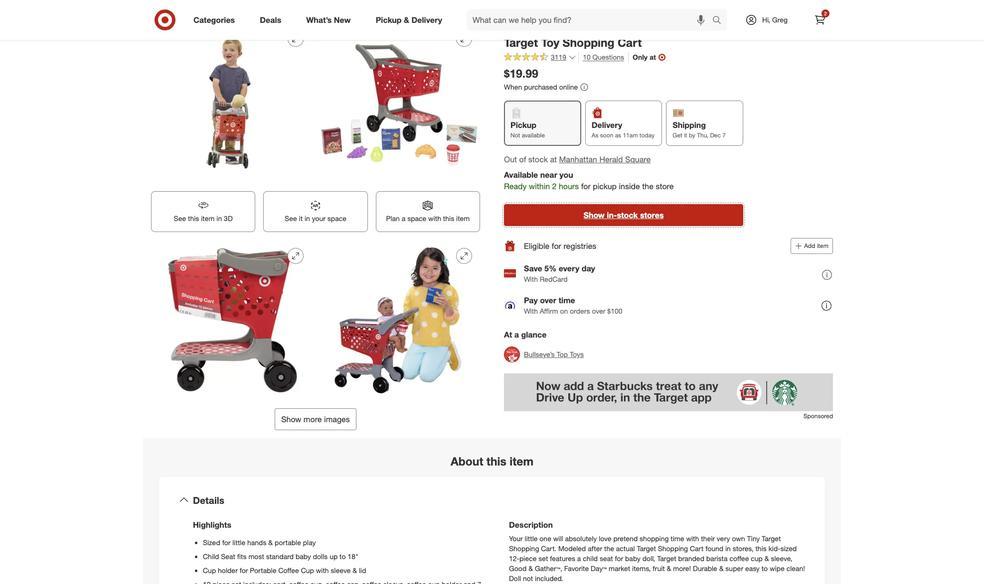 Task type: locate. For each thing, give the bounding box(es) containing it.
1 vertical spatial to
[[762, 565, 768, 574]]

space
[[328, 215, 346, 223], [407, 215, 426, 223]]

0 vertical spatial it
[[684, 132, 687, 139]]

1 horizontal spatial show
[[584, 210, 605, 220]]

0 vertical spatial at
[[650, 53, 656, 61]]

1 horizontal spatial in
[[305, 215, 310, 223]]

easy
[[745, 565, 760, 574]]

0 vertical spatial the
[[642, 181, 654, 191]]

1 horizontal spatial to
[[762, 565, 768, 574]]

cart up branded
[[690, 545, 704, 554]]

to right up
[[340, 553, 346, 562]]

1 with from the top
[[524, 275, 538, 283]]

add item
[[804, 242, 829, 250]]

target toy shopping cart, 4 of 18 image
[[320, 23, 480, 184]]

coffee
[[730, 555, 749, 564]]

1 vertical spatial it
[[299, 215, 303, 223]]

2 vertical spatial a
[[577, 555, 581, 564]]

get
[[673, 132, 683, 139]]

1 horizontal spatial it
[[684, 132, 687, 139]]

time right shopping
[[671, 535, 684, 544]]

time
[[559, 295, 575, 305], [671, 535, 684, 544]]

bullseye's top toys button
[[504, 344, 584, 366]]

1 vertical spatial pickup
[[511, 120, 536, 130]]

1 vertical spatial with
[[524, 307, 538, 315]]

2 inside available near you ready within 2 hours for pickup inside the store
[[552, 181, 557, 191]]

when purchased online
[[504, 83, 578, 91]]

see left 3d in the top left of the page
[[174, 215, 186, 223]]

a for space
[[402, 215, 406, 223]]

What can we help you find? suggestions appear below search field
[[467, 9, 715, 31]]

hours
[[559, 181, 579, 191]]

see for see this item in 3d
[[174, 215, 186, 223]]

in down very
[[725, 545, 731, 554]]

in inside description your little one will absolutely love pretend shopping time with their very own tiny target shopping cart. modeled after the actual target shopping cart found in stores, this kid-sized 12-piece set features a child seat for baby doll, target branded barista coffee cup & sleeve, good & gather™, favorite day™ market items, fruit & more! durable & super easy to wipe clean! doll not included.
[[725, 545, 731, 554]]

0 horizontal spatial to
[[340, 553, 346, 562]]

2 inside 2 link
[[824, 10, 827, 16]]

show left in-
[[584, 210, 605, 220]]

1 horizontal spatial at
[[650, 53, 656, 61]]

a inside button
[[402, 215, 406, 223]]

time up on
[[559, 295, 575, 305]]

1 vertical spatial time
[[671, 535, 684, 544]]

show inside button
[[281, 415, 301, 425]]

2 horizontal spatial with
[[686, 535, 699, 544]]

image gallery element
[[151, 0, 480, 431]]

show inside button
[[584, 210, 605, 220]]

cart up only in the top right of the page
[[618, 35, 642, 49]]

about this item
[[451, 455, 534, 469]]

not
[[511, 132, 520, 139]]

0 horizontal spatial baby
[[296, 553, 311, 562]]

shopping up branded
[[658, 545, 688, 554]]

0 horizontal spatial see
[[174, 215, 186, 223]]

delivery inside delivery as soon as 11am today
[[592, 120, 622, 130]]

2 right greg
[[824, 10, 827, 16]]

ready
[[504, 181, 527, 191]]

1 horizontal spatial the
[[642, 181, 654, 191]]

sleeve,
[[771, 555, 793, 564]]

time inside pay over time with affirm on orders over $100
[[559, 295, 575, 305]]

1 vertical spatial delivery
[[592, 120, 622, 130]]

0 vertical spatial time
[[559, 295, 575, 305]]

1 vertical spatial stock
[[617, 210, 638, 220]]

0 horizontal spatial pickup
[[376, 15, 402, 25]]

1 vertical spatial show
[[281, 415, 301, 425]]

see it in your space
[[285, 215, 346, 223]]

show
[[584, 210, 605, 220], [281, 415, 301, 425]]

1 horizontal spatial see
[[285, 215, 297, 223]]

portable
[[250, 567, 276, 576]]

it left by
[[684, 132, 687, 139]]

to
[[340, 553, 346, 562], [762, 565, 768, 574]]

deals link
[[251, 9, 294, 31]]

over left $100
[[592, 307, 606, 315]]

3d
[[224, 215, 233, 223]]

in
[[217, 215, 222, 223], [305, 215, 310, 223], [725, 545, 731, 554]]

0 horizontal spatial little
[[232, 539, 245, 548]]

the left store
[[642, 181, 654, 191]]

pickup & delivery link
[[367, 9, 455, 31]]

pay
[[524, 295, 538, 305]]

out
[[504, 155, 517, 165]]

0 vertical spatial with
[[524, 275, 538, 283]]

0 horizontal spatial cup
[[203, 567, 216, 576]]

gather™,
[[535, 565, 562, 574]]

pickup right new
[[376, 15, 402, 25]]

to right easy at the right of page
[[762, 565, 768, 574]]

see left your
[[285, 215, 297, 223]]

for right hours
[[581, 181, 591, 191]]

manhattan
[[559, 155, 597, 165]]

for down "fits"
[[240, 567, 248, 576]]

at up near
[[550, 155, 557, 165]]

2 horizontal spatial a
[[577, 555, 581, 564]]

cup
[[203, 567, 216, 576], [301, 567, 314, 576]]

little up "fits"
[[232, 539, 245, 548]]

shopping up the 'piece'
[[509, 545, 539, 554]]

1 horizontal spatial over
[[592, 307, 606, 315]]

2 space from the left
[[407, 215, 426, 223]]

tiny
[[747, 535, 760, 544]]

plan a space with this item button
[[376, 192, 480, 232]]

baby down play on the bottom
[[296, 553, 311, 562]]

with down pay
[[524, 307, 538, 315]]

7
[[723, 132, 726, 139]]

0 horizontal spatial a
[[402, 215, 406, 223]]

space right plan
[[407, 215, 426, 223]]

3119
[[551, 53, 566, 61]]

it inside the see it in your space button
[[299, 215, 303, 223]]

the up seat
[[604, 545, 614, 554]]

a right at
[[514, 330, 519, 340]]

online
[[559, 83, 578, 91]]

1 horizontal spatial a
[[514, 330, 519, 340]]

0 vertical spatial show
[[584, 210, 605, 220]]

a for glance
[[514, 330, 519, 340]]

cup down child
[[203, 567, 216, 576]]

for up the market
[[615, 555, 623, 564]]

add item button
[[791, 238, 833, 254]]

day™
[[591, 565, 607, 574]]

target
[[504, 35, 538, 49], [762, 535, 781, 544], [637, 545, 656, 554], [657, 555, 676, 564]]

little inside description your little one will absolutely love pretend shopping time with their very own tiny target shopping cart. modeled after the actual target shopping cart found in stores, this kid-sized 12-piece set features a child seat for baby doll, target branded barista coffee cup & sleeve, good & gather™, favorite day™ market items, fruit & more! durable & super easy to wipe clean! doll not included.
[[525, 535, 538, 544]]

with right plan
[[428, 215, 441, 223]]

available
[[522, 132, 545, 139]]

in left your
[[305, 215, 310, 223]]

a right plan
[[402, 215, 406, 223]]

for
[[581, 181, 591, 191], [552, 241, 561, 251], [222, 539, 231, 548], [615, 555, 623, 564], [240, 567, 248, 576]]

1 vertical spatial the
[[604, 545, 614, 554]]

0 vertical spatial a
[[402, 215, 406, 223]]

12-
[[509, 555, 520, 564]]

add
[[804, 242, 815, 250]]

time inside description your little one will absolutely love pretend shopping time with their very own tiny target shopping cart. modeled after the actual target shopping cart found in stores, this kid-sized 12-piece set features a child seat for baby doll, target branded barista coffee cup & sleeve, good & gather™, favorite day™ market items, fruit & more! durable & super easy to wipe clean! doll not included.
[[671, 535, 684, 544]]

over
[[540, 295, 556, 305], [592, 307, 606, 315]]

top
[[557, 350, 568, 359]]

save
[[524, 263, 542, 273]]

images
[[324, 415, 350, 425]]

1 horizontal spatial stock
[[617, 210, 638, 220]]

0 vertical spatial delivery
[[412, 15, 442, 25]]

0 horizontal spatial at
[[550, 155, 557, 165]]

registries
[[564, 241, 596, 251]]

0 horizontal spatial delivery
[[412, 15, 442, 25]]

at right only in the top right of the page
[[650, 53, 656, 61]]

1 horizontal spatial with
[[428, 215, 441, 223]]

1 horizontal spatial space
[[407, 215, 426, 223]]

0 horizontal spatial it
[[299, 215, 303, 223]]

cup right coffee
[[301, 567, 314, 576]]

pickup inside pickup not available
[[511, 120, 536, 130]]

holder
[[218, 567, 238, 576]]

2 with from the top
[[524, 307, 538, 315]]

1 vertical spatial 2
[[552, 181, 557, 191]]

space right your
[[328, 215, 346, 223]]

up
[[330, 553, 338, 562]]

1 vertical spatial a
[[514, 330, 519, 340]]

10 questions
[[583, 53, 624, 61]]

every
[[559, 263, 579, 273]]

0 vertical spatial pickup
[[376, 15, 402, 25]]

good
[[509, 565, 527, 574]]

0 vertical spatial stock
[[528, 155, 548, 165]]

2 cup from the left
[[301, 567, 314, 576]]

space inside plan a space with this item button
[[407, 215, 426, 223]]

found
[[706, 545, 724, 554]]

stock for of
[[528, 155, 548, 165]]

categories link
[[185, 9, 247, 31]]

1 vertical spatial with
[[686, 535, 699, 544]]

with left their
[[686, 535, 699, 544]]

1 vertical spatial cart
[[690, 545, 704, 554]]

toy
[[541, 35, 560, 49]]

portable
[[275, 539, 301, 548]]

with down dolls
[[316, 567, 329, 576]]

&
[[404, 15, 409, 25], [268, 539, 273, 548], [765, 555, 769, 564], [529, 565, 533, 574], [667, 565, 671, 574], [719, 565, 724, 574], [353, 567, 357, 576]]

modeled
[[558, 545, 586, 554]]

target up the doll,
[[637, 545, 656, 554]]

1 horizontal spatial time
[[671, 535, 684, 544]]

the
[[642, 181, 654, 191], [604, 545, 614, 554]]

deals
[[260, 15, 281, 25]]

2 link
[[809, 9, 831, 31]]

2 horizontal spatial in
[[725, 545, 731, 554]]

baby
[[296, 553, 311, 562], [625, 555, 641, 564]]

1 vertical spatial over
[[592, 307, 606, 315]]

baby inside description your little one will absolutely love pretend shopping time with their very own tiny target shopping cart. modeled after the actual target shopping cart found in stores, this kid-sized 12-piece set features a child seat for baby doll, target branded barista coffee cup & sleeve, good & gather™, favorite day™ market items, fruit & more! durable & super easy to wipe clean! doll not included.
[[625, 555, 641, 564]]

1 horizontal spatial little
[[525, 535, 538, 544]]

the inside description your little one will absolutely love pretend shopping time with their very own tiny target shopping cart. modeled after the actual target shopping cart found in stores, this kid-sized 12-piece set features a child seat for baby doll, target branded barista coffee cup & sleeve, good & gather™, favorite day™ market items, fruit & more! durable & super easy to wipe clean! doll not included.
[[604, 545, 614, 554]]

shopping up 10 in the top right of the page
[[563, 35, 615, 49]]

bullseye's
[[524, 350, 555, 359]]

1 horizontal spatial cart
[[690, 545, 704, 554]]

0 vertical spatial over
[[540, 295, 556, 305]]

available near you ready within 2 hours for pickup inside the store
[[504, 170, 674, 191]]

market
[[609, 565, 630, 574]]

1 horizontal spatial delivery
[[592, 120, 622, 130]]

2 down near
[[552, 181, 557, 191]]

advertisement region
[[504, 374, 833, 412]]

1 horizontal spatial baby
[[625, 555, 641, 564]]

as
[[592, 132, 599, 139]]

show left more
[[281, 415, 301, 425]]

within
[[529, 181, 550, 191]]

1 space from the left
[[328, 215, 346, 223]]

0 vertical spatial 2
[[824, 10, 827, 16]]

for up seat
[[222, 539, 231, 548]]

0 horizontal spatial the
[[604, 545, 614, 554]]

stock left the stores
[[617, 210, 638, 220]]

with down save
[[524, 275, 538, 283]]

little for sized
[[232, 539, 245, 548]]

11am
[[623, 132, 638, 139]]

little down description
[[525, 535, 538, 544]]

greg
[[772, 15, 788, 24]]

near
[[540, 170, 557, 180]]

to inside description your little one will absolutely love pretend shopping time with their very own tiny target shopping cart. modeled after the actual target shopping cart found in stores, this kid-sized 12-piece set features a child seat for baby doll, target branded barista coffee cup & sleeve, good & gather™, favorite day™ market items, fruit & more! durable & super easy to wipe clean! doll not included.
[[762, 565, 768, 574]]

in left 3d in the top left of the page
[[217, 215, 222, 223]]

1 horizontal spatial cup
[[301, 567, 314, 576]]

stock for in-
[[617, 210, 638, 220]]

2 see from the left
[[285, 215, 297, 223]]

0 horizontal spatial space
[[328, 215, 346, 223]]

their
[[701, 535, 715, 544]]

2 vertical spatial with
[[316, 567, 329, 576]]

0 vertical spatial cart
[[618, 35, 642, 49]]

0 horizontal spatial 2
[[552, 181, 557, 191]]

1 horizontal spatial pickup
[[511, 120, 536, 130]]

hands
[[247, 539, 266, 548]]

space inside the see it in your space button
[[328, 215, 346, 223]]

show more images
[[281, 415, 350, 425]]

0 horizontal spatial time
[[559, 295, 575, 305]]

what's new
[[306, 15, 351, 25]]

branded
[[678, 555, 705, 564]]

stock right of
[[528, 155, 548, 165]]

a up favorite
[[577, 555, 581, 564]]

over up affirm
[[540, 295, 556, 305]]

pickup for &
[[376, 15, 402, 25]]

it left your
[[299, 215, 303, 223]]

0 horizontal spatial stock
[[528, 155, 548, 165]]

0 horizontal spatial show
[[281, 415, 301, 425]]

in-
[[607, 210, 617, 220]]

your
[[509, 535, 523, 544]]

clean!
[[787, 565, 805, 574]]

1 see from the left
[[174, 215, 186, 223]]

stock inside the show in-stock stores button
[[617, 210, 638, 220]]

for inside available near you ready within 2 hours for pickup inside the store
[[581, 181, 591, 191]]

1 horizontal spatial 2
[[824, 10, 827, 16]]

very
[[717, 535, 730, 544]]

baby down actual
[[625, 555, 641, 564]]

pickup up not at the top of page
[[511, 120, 536, 130]]

0 vertical spatial with
[[428, 215, 441, 223]]

inside
[[619, 181, 640, 191]]

0 horizontal spatial cart
[[618, 35, 642, 49]]



Task type: describe. For each thing, give the bounding box(es) containing it.
orders
[[570, 307, 590, 315]]

you
[[560, 170, 573, 180]]

the inside available near you ready within 2 hours for pickup inside the store
[[642, 181, 654, 191]]

stores
[[640, 210, 664, 220]]

sized
[[781, 545, 797, 554]]

with inside description your little one will absolutely love pretend shopping time with their very own tiny target shopping cart. modeled after the actual target shopping cart found in stores, this kid-sized 12-piece set features a child seat for baby doll, target branded barista coffee cup & sleeve, good & gather™, favorite day™ market items, fruit & more! durable & super easy to wipe clean! doll not included.
[[686, 535, 699, 544]]

for right eligible in the top right of the page
[[552, 241, 561, 251]]

$100
[[607, 307, 623, 315]]

purchased
[[524, 83, 557, 91]]

pretend
[[613, 535, 638, 544]]

delivery as soon as 11am today
[[592, 120, 655, 139]]

lid
[[359, 567, 366, 576]]

on
[[560, 307, 568, 315]]

this inside plan a space with this item button
[[443, 215, 454, 223]]

after
[[588, 545, 602, 554]]

target up kid-
[[762, 535, 781, 544]]

features
[[550, 555, 575, 564]]

kid-
[[769, 545, 781, 554]]

see for see it in your space
[[285, 215, 297, 223]]

standard
[[266, 553, 294, 562]]

barista
[[706, 555, 728, 564]]

fruit
[[653, 565, 665, 574]]

0 horizontal spatial over
[[540, 295, 556, 305]]

coffee
[[278, 567, 299, 576]]

new
[[334, 15, 351, 25]]

3119 link
[[504, 52, 576, 64]]

$19.99
[[504, 66, 538, 80]]

show for show in-stock stores
[[584, 210, 605, 220]]

target toy shopping cart, 5 of 18 image
[[151, 240, 312, 401]]

doll
[[509, 575, 521, 584]]

soon
[[600, 132, 613, 139]]

dec
[[710, 132, 721, 139]]

sized
[[203, 539, 220, 548]]

love
[[599, 535, 612, 544]]

child
[[203, 553, 219, 562]]

see this item in 3d
[[174, 215, 233, 223]]

5%
[[545, 263, 557, 273]]

glance
[[521, 330, 547, 340]]

shopping
[[640, 535, 669, 544]]

search
[[708, 16, 732, 26]]

own
[[732, 535, 745, 544]]

today
[[640, 132, 655, 139]]

description
[[509, 521, 553, 531]]

see this item in 3d button
[[151, 192, 255, 232]]

1 horizontal spatial shopping
[[563, 35, 615, 49]]

piece
[[520, 555, 537, 564]]

0 horizontal spatial shopping
[[509, 545, 539, 554]]

18"
[[348, 553, 358, 562]]

one
[[540, 535, 551, 544]]

with inside button
[[428, 215, 441, 223]]

eligible
[[524, 241, 550, 251]]

little for description
[[525, 535, 538, 544]]

actual
[[616, 545, 635, 554]]

of
[[519, 155, 526, 165]]

when
[[504, 83, 522, 91]]

only at
[[633, 53, 656, 61]]

included.
[[535, 575, 563, 584]]

more
[[304, 415, 322, 425]]

only
[[633, 53, 648, 61]]

2 horizontal spatial shopping
[[658, 545, 688, 554]]

manhattan herald square button
[[559, 154, 651, 166]]

this inside see this item in 3d button
[[188, 215, 199, 223]]

child
[[583, 555, 598, 564]]

with inside pay over time with affirm on orders over $100
[[524, 307, 538, 315]]

day
[[582, 263, 595, 273]]

about
[[451, 455, 483, 469]]

1 cup from the left
[[203, 567, 216, 576]]

details button
[[167, 485, 817, 517]]

show for show more images
[[281, 415, 301, 425]]

for inside description your little one will absolutely love pretend shopping time with their very own tiny target shopping cart. modeled after the actual target shopping cart found in stores, this kid-sized 12-piece set features a child seat for baby doll, target branded barista coffee cup & sleeve, good & gather™, favorite day™ market items, fruit & more! durable & super easy to wipe clean! doll not included.
[[615, 555, 623, 564]]

1 vertical spatial at
[[550, 155, 557, 165]]

pickup & delivery
[[376, 15, 442, 25]]

target up "fruit"
[[657, 555, 676, 564]]

durable
[[693, 565, 717, 574]]

with inside save 5% every day with redcard
[[524, 275, 538, 283]]

shipping
[[673, 120, 706, 130]]

hi, greg
[[762, 15, 788, 24]]

target toy shopping cart
[[504, 35, 642, 49]]

this inside description your little one will absolutely love pretend shopping time with their very own tiny target shopping cart. modeled after the actual target shopping cart found in stores, this kid-sized 12-piece set features a child seat for baby doll, target branded barista coffee cup & sleeve, good & gather™, favorite day™ market items, fruit & more! durable & super easy to wipe clean! doll not included.
[[756, 545, 767, 554]]

0 horizontal spatial with
[[316, 567, 329, 576]]

cart inside description your little one will absolutely love pretend shopping time with their very own tiny target shopping cart. modeled after the actual target shopping cart found in stores, this kid-sized 12-piece set features a child seat for baby doll, target branded barista coffee cup & sleeve, good & gather™, favorite day™ market items, fruit & more! durable & super easy to wipe clean! doll not included.
[[690, 545, 704, 554]]

not
[[523, 575, 533, 584]]

thu,
[[697, 132, 709, 139]]

affirm
[[540, 307, 558, 315]]

target toy shopping cart, 6 of 18 image
[[320, 240, 480, 401]]

wipe
[[770, 565, 785, 574]]

10
[[583, 53, 591, 61]]

0 vertical spatial to
[[340, 553, 346, 562]]

search button
[[708, 9, 732, 33]]

target toy shopping cart, 3 of 18 image
[[151, 23, 312, 184]]

most
[[249, 553, 264, 562]]

it inside shipping get it by thu, dec 7
[[684, 132, 687, 139]]

pickup for not
[[511, 120, 536, 130]]

target up 3119 link
[[504, 35, 538, 49]]

out of stock at manhattan herald square
[[504, 155, 651, 165]]

0 horizontal spatial in
[[217, 215, 222, 223]]

sized for little hands & portable play
[[203, 539, 316, 548]]

what's
[[306, 15, 332, 25]]

bullseye's top toys
[[524, 350, 584, 359]]

super
[[726, 565, 743, 574]]

set
[[539, 555, 548, 564]]

child seat fits most standard baby dolls up to 18"
[[203, 553, 358, 562]]

a inside description your little one will absolutely love pretend shopping time with their very own tiny target shopping cart. modeled after the actual target shopping cart found in stores, this kid-sized 12-piece set features a child seat for baby doll, target branded barista coffee cup & sleeve, good & gather™, favorite day™ market items, fruit & more! durable & super easy to wipe clean! doll not included.
[[577, 555, 581, 564]]

cup holder for portable coffee cup with sleeve & lid
[[203, 567, 366, 576]]

plan a space with this item
[[386, 215, 470, 223]]

favorite
[[564, 565, 589, 574]]

shipping get it by thu, dec 7
[[673, 120, 726, 139]]



Task type: vqa. For each thing, say whether or not it's contained in the screenshot.
'play'
yes



